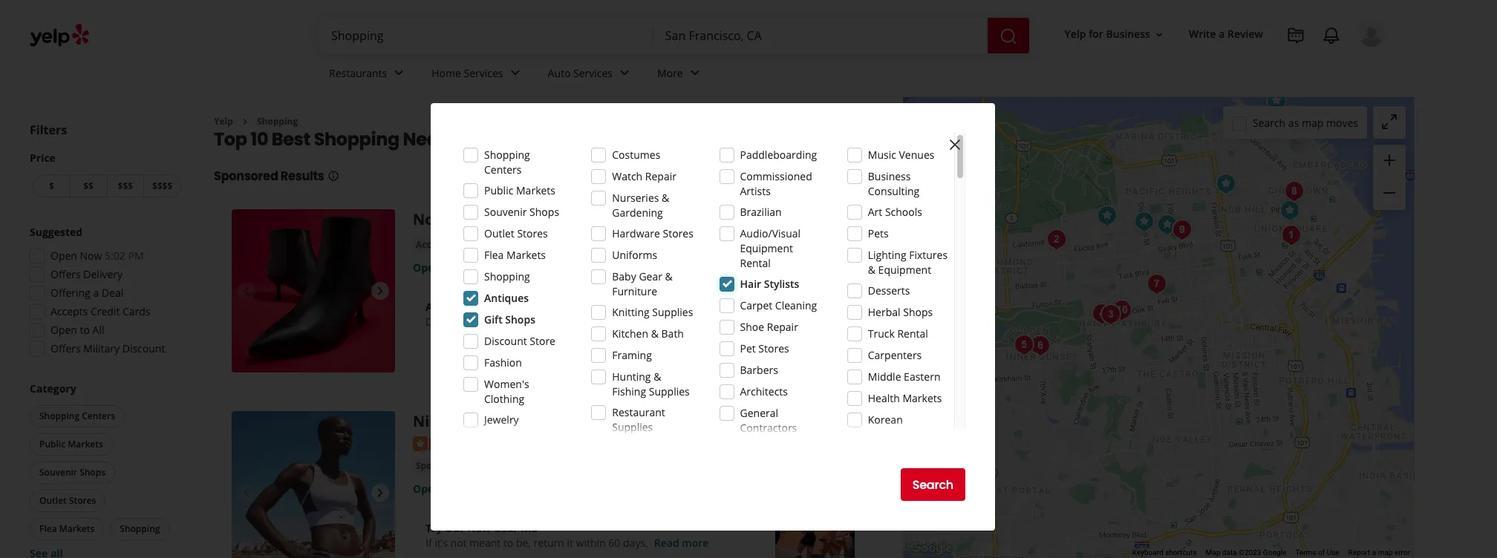 Task type: locate. For each thing, give the bounding box(es) containing it.
pm for open now 5:02 pm
[[128, 249, 144, 263]]

women's clothing
[[484, 377, 529, 406]]

open down accepts
[[51, 323, 77, 337]]

0 horizontal spatial 24 chevron down v2 image
[[390, 64, 408, 82]]

yelp link
[[214, 115, 233, 128]]

markets down rack at the top left
[[507, 248, 546, 262]]

0 vertical spatial group
[[1374, 145, 1406, 210]]

24 chevron down v2 image for restaurants
[[390, 64, 408, 82]]

shopping right 16 chevron right v2 image
[[257, 115, 298, 128]]

0 vertical spatial to
[[80, 323, 90, 337]]

nordstrom
[[413, 210, 495, 230]]

it
[[567, 536, 574, 550]]

flea markets down outlet stores button
[[39, 523, 95, 536]]

new up meant
[[468, 521, 491, 536]]

san francisco mercantile image
[[1087, 299, 1117, 329]]

& for kitchen & bath
[[651, 327, 659, 341]]

1 slideshow element from the top
[[232, 210, 395, 373]]

open down suggested
[[51, 249, 77, 263]]

1 horizontal spatial pm
[[491, 261, 507, 275]]

adidas
[[479, 315, 511, 329]]

more right knitting
[[675, 315, 702, 329]]

supplies inside restaurant supplies
[[612, 420, 653, 435]]

1 vertical spatial shopping centers
[[39, 410, 115, 423]]

discount inside search dialog
[[484, 334, 527, 348]]

16 info v2 image
[[327, 170, 339, 182]]

report
[[1349, 549, 1371, 557]]

search up google image
[[913, 477, 954, 494]]

1 vertical spatial souvenir shops
[[39, 467, 105, 479]]

westfield san francisco centre image
[[1277, 220, 1306, 250]]

1 horizontal spatial shopping centers
[[484, 148, 530, 177]]

1 vertical spatial souvenir
[[39, 467, 77, 479]]

yelp left 16 chevron right v2 image
[[214, 115, 233, 128]]

1 horizontal spatial shoe
[[740, 320, 765, 334]]

paddleboarding
[[740, 148, 817, 162]]

centers up public markets button
[[82, 410, 115, 423]]

0 vertical spatial flea
[[484, 248, 504, 262]]

& left bath
[[651, 327, 659, 341]]

pm right 9:00
[[491, 261, 507, 275]]

sakura image
[[1009, 330, 1039, 360]]

0 horizontal spatial souvenir shops
[[39, 467, 105, 479]]

24 chevron down v2 image inside the "auto services" link
[[616, 64, 634, 82]]

hair stylists
[[740, 277, 800, 291]]

services
[[464, 66, 503, 80], [574, 66, 613, 80]]

1 horizontal spatial services
[[574, 66, 613, 80]]

services right "auto"
[[574, 66, 613, 80]]

24 chevron down v2 image for auto services
[[616, 64, 634, 82]]

$
[[49, 180, 54, 192]]

centers inside button
[[82, 410, 115, 423]]

10
[[251, 127, 268, 152]]

repair for watch repair
[[645, 169, 677, 184]]

the love of ganesha image
[[1096, 300, 1126, 329]]

yelp left for
[[1065, 27, 1087, 41]]

offers up offering
[[51, 267, 81, 282]]

1 vertical spatial shoe
[[740, 320, 765, 334]]

0 horizontal spatial shopping centers
[[39, 410, 115, 423]]

lighting fixtures & equipment
[[868, 248, 948, 277]]

map right as
[[1302, 116, 1324, 130]]

1 vertical spatial gear
[[494, 521, 518, 536]]

she her image
[[1153, 210, 1182, 240]]

& inside baby gear & furniture
[[665, 270, 673, 284]]

group containing suggested
[[25, 225, 184, 361]]

watch
[[612, 169, 643, 184]]

0 horizontal spatial yelp
[[214, 115, 233, 128]]

shopping down category
[[39, 410, 80, 423]]

more inside amazing gifts under $50 dolce vita, adidas and kate spade new york. read more
[[675, 315, 702, 329]]

delivery
[[83, 267, 123, 282]]

open for to
[[51, 323, 77, 337]]

write
[[1189, 27, 1217, 41]]

1 horizontal spatial map
[[1379, 549, 1393, 557]]

24 chevron down v2 image right more
[[686, 64, 704, 82]]

souvenir up outlet stores button
[[39, 467, 77, 479]]

1 vertical spatial public
[[39, 438, 65, 451]]

a right write
[[1219, 27, 1225, 41]]

yelp for yelp link at top
[[214, 115, 233, 128]]

1 24 chevron down v2 image from the left
[[506, 64, 524, 82]]

1 vertical spatial centers
[[82, 410, 115, 423]]

1 horizontal spatial yelp
[[1065, 27, 1087, 41]]

category group
[[27, 382, 184, 559]]

markets up -
[[516, 184, 556, 198]]

& inside hunting & fishing supplies
[[654, 370, 661, 384]]

shoe down carpet at the bottom
[[740, 320, 765, 334]]

terms of use
[[1296, 549, 1340, 557]]

$$$
[[118, 180, 133, 192]]

0 horizontal spatial search
[[913, 477, 954, 494]]

& inside nurseries & gardening
[[662, 191, 670, 205]]

0 horizontal spatial outlet
[[39, 495, 67, 507]]

rare device image
[[1142, 269, 1172, 299]]

nike san francisco image
[[1275, 196, 1305, 225]]

1 horizontal spatial equipment
[[879, 263, 932, 277]]

services right home
[[464, 66, 503, 80]]

flea markets inside search dialog
[[484, 248, 546, 262]]

accessories link
[[413, 238, 470, 253]]

nike san francisco link
[[413, 412, 552, 432]]

0 horizontal spatial outlet stores
[[39, 495, 96, 507]]

0 vertical spatial public
[[484, 184, 514, 198]]

supplies up bath
[[653, 305, 693, 319]]

1 horizontal spatial discount
[[484, 334, 527, 348]]

flea inside button
[[39, 523, 57, 536]]

love on haight image
[[1107, 295, 1137, 325]]

search for search as map moves
[[1253, 116, 1286, 130]]

shopping centers
[[484, 148, 530, 177], [39, 410, 115, 423]]

0 vertical spatial souvenir
[[484, 205, 527, 219]]

restaurants
[[329, 66, 387, 80]]

1 horizontal spatial 24 chevron down v2 image
[[686, 64, 704, 82]]

sunglasses button
[[476, 238, 531, 253]]

new left york.
[[592, 315, 614, 329]]

1 next image from the top
[[371, 283, 389, 300]]

flea markets down rack at the top left
[[484, 248, 546, 262]]

souvenir shops down public markets button
[[39, 467, 105, 479]]

auto services
[[548, 66, 613, 80]]

centers
[[484, 163, 522, 177], [82, 410, 115, 423]]

& inside lighting fixtures & equipment
[[868, 263, 876, 277]]

centers down "francisco,"
[[484, 163, 522, 177]]

pm right 5:02 on the top left
[[128, 249, 144, 263]]

shopping button
[[110, 519, 170, 541]]

keyboard shortcuts button
[[1133, 548, 1197, 559]]

markets
[[516, 184, 556, 198], [507, 248, 546, 262], [903, 392, 942, 406], [68, 438, 103, 451], [59, 523, 95, 536]]

to inside try our new gear irl if it's not meant to be, return it within 60 days. read more
[[504, 536, 514, 550]]

1 offers from the top
[[51, 267, 81, 282]]

business up the consulting
[[868, 169, 911, 184]]

a for offering
[[93, 286, 99, 300]]

if
[[426, 536, 432, 550]]

1 horizontal spatial business
[[1107, 27, 1151, 41]]

24 chevron down v2 image inside home services "link"
[[506, 64, 524, 82]]

to left all at the left bottom
[[80, 323, 90, 337]]

1 vertical spatial search
[[913, 477, 954, 494]]

slideshow element
[[232, 210, 395, 373], [232, 412, 395, 559]]

city
[[584, 210, 613, 230]]

a left deal
[[93, 286, 99, 300]]

vita,
[[456, 315, 477, 329]]

$$
[[83, 180, 94, 192]]

flea markets
[[484, 248, 546, 262], [39, 523, 95, 536]]

centers inside search dialog
[[484, 163, 522, 177]]

pm for open until 9:00 pm
[[491, 261, 507, 275]]

1 vertical spatial a
[[93, 286, 99, 300]]

map left error
[[1379, 549, 1393, 557]]

next image
[[371, 283, 389, 300], [371, 485, 389, 503]]

public markets down shopping centers button
[[39, 438, 103, 451]]

shopping centers button
[[30, 406, 125, 428]]

open down the accessories button at left
[[413, 261, 441, 275]]

0 vertical spatial souvenir shops
[[484, 205, 559, 219]]

nurseries
[[612, 191, 659, 205]]

anime pop image
[[1280, 176, 1309, 206]]

0 vertical spatial outlet stores
[[484, 227, 548, 241]]

markets down outlet stores button
[[59, 523, 95, 536]]

outlet inside button
[[39, 495, 67, 507]]

1 vertical spatial flea markets
[[39, 523, 95, 536]]

0 horizontal spatial business
[[868, 169, 911, 184]]

notifications image
[[1323, 27, 1341, 45]]

carpet cleaning
[[740, 299, 817, 313]]

0 horizontal spatial rental
[[740, 256, 771, 270]]

24 chevron down v2 image right the 'restaurants'
[[390, 64, 408, 82]]

close image
[[946, 136, 964, 154]]

read right days.
[[654, 536, 680, 550]]

auto services link
[[536, 53, 646, 97]]

1 vertical spatial flea
[[39, 523, 57, 536]]

souvenir inside search dialog
[[484, 205, 527, 219]]

1 vertical spatial next image
[[371, 485, 389, 503]]

rental up hair
[[740, 256, 771, 270]]

0 vertical spatial next image
[[371, 283, 389, 300]]

1 vertical spatial read
[[654, 536, 680, 550]]

outlet stores
[[484, 227, 548, 241], [39, 495, 96, 507]]

1 vertical spatial to
[[504, 536, 514, 550]]

audio/visual
[[740, 227, 801, 241]]

0 vertical spatial equipment
[[740, 241, 793, 256]]

& right hunting
[[654, 370, 661, 384]]

0 horizontal spatial souvenir
[[39, 467, 77, 479]]

0 vertical spatial gear
[[639, 270, 663, 284]]

2 offers from the top
[[51, 342, 81, 356]]

0 vertical spatial read
[[647, 315, 672, 329]]

9:00
[[468, 261, 489, 275]]

fixtures
[[909, 248, 948, 262]]

yelp inside button
[[1065, 27, 1087, 41]]

a right report
[[1373, 549, 1377, 557]]

shopping up 16 info v2 image
[[314, 127, 400, 152]]

1 vertical spatial more
[[682, 536, 709, 550]]

health markets
[[868, 392, 942, 406]]

0 vertical spatial a
[[1219, 27, 1225, 41]]

0 horizontal spatial discount
[[122, 342, 165, 356]]

1 services from the left
[[464, 66, 503, 80]]

york.
[[617, 315, 641, 329]]

try
[[426, 521, 442, 536]]

0 vertical spatial more
[[675, 315, 702, 329]]

0 vertical spatial yelp
[[1065, 27, 1087, 41]]

open now 5:02 pm
[[51, 249, 144, 263]]

24 chevron down v2 image inside more link
[[686, 64, 704, 82]]

& down lighting
[[868, 263, 876, 277]]

0 vertical spatial san
[[449, 127, 484, 152]]

shopping up "antiques"
[[484, 270, 530, 284]]

rental down herbal shops
[[898, 327, 929, 341]]

previous image
[[238, 283, 256, 300]]

hair
[[740, 277, 762, 291]]

1 vertical spatial supplies
[[649, 385, 690, 399]]

2 services from the left
[[574, 66, 613, 80]]

0 vertical spatial search
[[1253, 116, 1286, 130]]

shopping centers up nordstrom rack - daly city link
[[484, 148, 530, 177]]

0 horizontal spatial public
[[39, 438, 65, 451]]

2 24 chevron down v2 image from the left
[[616, 64, 634, 82]]

shopping right flea markets button
[[120, 523, 160, 536]]

0 vertical spatial flea markets
[[484, 248, 546, 262]]

map region
[[802, 35, 1498, 559]]

services inside the "auto services" link
[[574, 66, 613, 80]]

previous image
[[238, 485, 256, 503]]

architects
[[740, 385, 788, 399]]

markets inside flea markets button
[[59, 523, 95, 536]]

offers down open to all
[[51, 342, 81, 356]]

1 horizontal spatial flea markets
[[484, 248, 546, 262]]

0 horizontal spatial new
[[468, 521, 491, 536]]

sporting
[[416, 460, 454, 472]]

1 horizontal spatial centers
[[484, 163, 522, 177]]

0 vertical spatial public markets
[[484, 184, 556, 198]]

1 vertical spatial public markets
[[39, 438, 103, 451]]

gear up furniture at the bottom left
[[639, 270, 663, 284]]

shoe for shoe stores
[[540, 239, 561, 251]]

repair down carpet cleaning
[[767, 320, 799, 334]]

& right nurseries
[[662, 191, 670, 205]]

art schools
[[868, 205, 923, 219]]

outlet inside search dialog
[[484, 227, 515, 241]]

discount down cards
[[122, 342, 165, 356]]

1 vertical spatial map
[[1379, 549, 1393, 557]]

0 horizontal spatial gear
[[494, 521, 518, 536]]

within
[[576, 536, 606, 550]]

dolce
[[426, 315, 453, 329]]

to left the be,
[[504, 536, 514, 550]]

24 chevron down v2 image
[[390, 64, 408, 82], [616, 64, 634, 82]]

schools
[[885, 205, 923, 219]]

shoe inside search dialog
[[740, 320, 765, 334]]

0 vertical spatial repair
[[645, 169, 677, 184]]

markets down shopping centers button
[[68, 438, 103, 451]]

equipment inside audio/visual equipment rental
[[740, 241, 793, 256]]

furniture
[[612, 285, 658, 299]]

zoom in image
[[1381, 151, 1399, 169]]

1 horizontal spatial flea
[[484, 248, 504, 262]]

discount up the fashion
[[484, 334, 527, 348]]

0 horizontal spatial public markets
[[39, 438, 103, 451]]

$$$$ button
[[144, 175, 181, 198]]

0 horizontal spatial 24 chevron down v2 image
[[506, 64, 524, 82]]

more link
[[646, 53, 716, 97]]

1 horizontal spatial outlet
[[484, 227, 515, 241]]

deal
[[102, 286, 123, 300]]

1 vertical spatial business
[[868, 169, 911, 184]]

group
[[1374, 145, 1406, 210], [25, 225, 184, 361]]

24 chevron down v2 image
[[506, 64, 524, 82], [686, 64, 704, 82]]

amazing
[[426, 300, 470, 315]]

read inside try our new gear irl if it's not meant to be, return it within 60 days. read more
[[654, 536, 680, 550]]

shopping centers up public markets button
[[39, 410, 115, 423]]

1 24 chevron down v2 image from the left
[[390, 64, 408, 82]]

kitchen
[[612, 327, 649, 341]]

map for moves
[[1302, 116, 1324, 130]]

san right the near
[[449, 127, 484, 152]]

supplies up restaurant
[[649, 385, 690, 399]]

0 vertical spatial rental
[[740, 256, 771, 270]]

1 horizontal spatial souvenir
[[484, 205, 527, 219]]

offers for offers military discount
[[51, 342, 81, 356]]

0 horizontal spatial repair
[[645, 169, 677, 184]]

public up souvenir shops button
[[39, 438, 65, 451]]

2 next image from the top
[[371, 485, 389, 503]]

read right york.
[[647, 315, 672, 329]]

francisco
[[482, 412, 552, 432]]

equipment down audio/visual
[[740, 241, 793, 256]]

2 24 chevron down v2 image from the left
[[686, 64, 704, 82]]

1 vertical spatial group
[[25, 225, 184, 361]]

rental inside audio/visual equipment rental
[[740, 256, 771, 270]]

flea
[[484, 248, 504, 262], [39, 523, 57, 536]]

0 horizontal spatial equipment
[[740, 241, 793, 256]]

search dialog
[[0, 0, 1498, 559]]

supplies down restaurant
[[612, 420, 653, 435]]

1 vertical spatial repair
[[767, 320, 799, 334]]

return
[[534, 536, 565, 550]]

watch repair
[[612, 169, 677, 184]]

24 chevron down v2 image right auto services
[[616, 64, 634, 82]]

shoe inside "button"
[[540, 239, 561, 251]]

shoe down -
[[540, 239, 561, 251]]

2 vertical spatial a
[[1373, 549, 1377, 557]]

public markets up rack at the top left
[[484, 184, 556, 198]]

general
[[740, 406, 779, 420]]

nordstrom rack - daly city image
[[232, 210, 395, 373]]

markets inside public markets button
[[68, 438, 103, 451]]

write a review link
[[1183, 21, 1270, 48]]

category
[[30, 382, 76, 396]]

search inside "button"
[[913, 477, 954, 494]]

1 horizontal spatial 24 chevron down v2 image
[[616, 64, 634, 82]]

0 vertical spatial new
[[592, 315, 614, 329]]

0 vertical spatial slideshow element
[[232, 210, 395, 373]]

1 horizontal spatial new
[[592, 315, 614, 329]]

2 vertical spatial supplies
[[612, 420, 653, 435]]

open down sporting
[[413, 482, 441, 496]]

0 vertical spatial business
[[1107, 27, 1151, 41]]

pet stores
[[740, 342, 790, 356]]

try our new gear irl if it's not meant to be, return it within 60 days. read more
[[426, 521, 709, 550]]

gear inside try our new gear irl if it's not meant to be, return it within 60 days. read more
[[494, 521, 518, 536]]

open to all
[[51, 323, 104, 337]]

1 vertical spatial slideshow element
[[232, 412, 395, 559]]

search button
[[901, 469, 966, 501]]

a for write
[[1219, 27, 1225, 41]]

stores inside button
[[69, 495, 96, 507]]

shoe
[[540, 239, 561, 251], [740, 320, 765, 334]]

24 chevron down v2 image for home services
[[506, 64, 524, 82]]

google image
[[907, 539, 956, 559]]

fashion
[[484, 356, 522, 370]]

my favorite image
[[1026, 331, 1055, 361]]

0 vertical spatial shoe
[[540, 239, 561, 251]]

1 vertical spatial outlet
[[39, 495, 67, 507]]

keyboard shortcuts
[[1133, 549, 1197, 557]]

services inside home services "link"
[[464, 66, 503, 80]]

2 slideshow element from the top
[[232, 412, 395, 559]]

0 horizontal spatial group
[[25, 225, 184, 361]]

korean
[[868, 413, 903, 427]]

outlet stores inside search dialog
[[484, 227, 548, 241]]

yelp for business
[[1065, 27, 1151, 41]]

24 chevron down v2 image left "auto"
[[506, 64, 524, 82]]

shoe for shoe repair
[[740, 320, 765, 334]]

open for now
[[51, 249, 77, 263]]

middle
[[868, 370, 902, 384]]

2 horizontal spatial a
[[1373, 549, 1377, 557]]

16 chevron down v2 image
[[1154, 29, 1166, 41]]

1 horizontal spatial public markets
[[484, 184, 556, 198]]

souvenir shops up sunglasses
[[484, 205, 559, 219]]

repair down costumes
[[645, 169, 677, 184]]

rental
[[740, 256, 771, 270], [898, 327, 929, 341]]

nike san francisco
[[413, 412, 552, 432]]

suggested
[[30, 225, 83, 239]]

1 horizontal spatial search
[[1253, 116, 1286, 130]]

google
[[1264, 549, 1287, 557]]

0 horizontal spatial services
[[464, 66, 503, 80]]

1 vertical spatial yelp
[[214, 115, 233, 128]]

1 horizontal spatial gear
[[639, 270, 663, 284]]

24 chevron down v2 image inside restaurants link
[[390, 64, 408, 82]]

1 vertical spatial new
[[468, 521, 491, 536]]

business categories element
[[317, 53, 1386, 97]]

souvenir up sunglasses
[[484, 205, 527, 219]]

0 horizontal spatial flea markets
[[39, 523, 95, 536]]

3 star rating image
[[413, 437, 493, 452]]

search left as
[[1253, 116, 1286, 130]]

None search field
[[319, 18, 1032, 53]]

& up knitting supplies
[[665, 270, 673, 284]]

hardware stores
[[612, 227, 694, 241]]

equipment down lighting
[[879, 263, 932, 277]]

gear up the be,
[[494, 521, 518, 536]]

0 horizontal spatial centers
[[82, 410, 115, 423]]

flea inside search dialog
[[484, 248, 504, 262]]

1 horizontal spatial repair
[[767, 320, 799, 334]]

0 vertical spatial map
[[1302, 116, 1324, 130]]

public up nordstrom rack - daly city
[[484, 184, 514, 198]]

more right days.
[[682, 536, 709, 550]]

open for until
[[413, 261, 441, 275]]

san up 3 star rating image
[[452, 412, 478, 432]]

0 horizontal spatial flea
[[39, 523, 57, 536]]

business left 16 chevron down v2 image
[[1107, 27, 1151, 41]]

0 horizontal spatial a
[[93, 286, 99, 300]]



Task type: vqa. For each thing, say whether or not it's contained in the screenshot.
Thu
no



Task type: describe. For each thing, give the bounding box(es) containing it.
fishing
[[612, 385, 646, 399]]

accessories button
[[413, 238, 470, 253]]

desserts
[[868, 284, 910, 298]]

stores inside "button"
[[563, 239, 592, 251]]

rack
[[499, 210, 534, 230]]

sort:
[[737, 135, 760, 149]]

sunglasses
[[479, 239, 528, 251]]

user actions element
[[1053, 19, 1406, 110]]

supplies for restaurant supplies
[[612, 420, 653, 435]]

cris consignment image
[[1211, 169, 1241, 199]]

1 horizontal spatial rental
[[898, 327, 929, 341]]

open until 9:00 pm
[[413, 261, 507, 275]]

next image for nike
[[371, 485, 389, 503]]

lighting
[[868, 248, 907, 262]]

slideshow element for nordstrom
[[232, 210, 395, 373]]

mai do - san francisco image
[[1168, 215, 1197, 245]]

services for auto services
[[574, 66, 613, 80]]

shopping centers inside search dialog
[[484, 148, 530, 177]]

spade
[[559, 315, 590, 329]]

map for error
[[1379, 549, 1393, 557]]

©2023
[[1239, 549, 1262, 557]]

it's
[[435, 536, 448, 550]]

audio/visual equipment rental
[[740, 227, 801, 270]]

costumes
[[612, 148, 661, 162]]

truck
[[868, 327, 895, 341]]

women's
[[484, 377, 529, 392]]

for
[[1089, 27, 1104, 41]]

projects image
[[1287, 27, 1305, 45]]

services for home services
[[464, 66, 503, 80]]

baby
[[612, 270, 637, 284]]

supplies inside hunting & fishing supplies
[[649, 385, 690, 399]]

0 horizontal spatial to
[[80, 323, 90, 337]]

shops inside button
[[80, 467, 105, 479]]

our
[[445, 521, 465, 536]]

offering a deal
[[51, 286, 123, 300]]

public inside search dialog
[[484, 184, 514, 198]]

terms of use link
[[1296, 549, 1340, 557]]

review
[[1228, 27, 1264, 41]]

days.
[[623, 536, 648, 550]]

flea markets button
[[30, 519, 104, 541]]

sponsored results
[[214, 168, 324, 185]]

shopping centers inside shopping centers button
[[39, 410, 115, 423]]

until
[[444, 261, 465, 275]]

map data ©2023 google
[[1206, 549, 1287, 557]]

business inside business consulting
[[868, 169, 911, 184]]

price
[[30, 151, 56, 165]]

1 vertical spatial san
[[452, 412, 478, 432]]

button down image
[[1092, 201, 1122, 231]]

nest maternity image
[[1130, 207, 1159, 237]]

nordstrom rack - daly city
[[413, 210, 613, 230]]

more inside try our new gear irl if it's not meant to be, return it within 60 days. read more
[[682, 536, 709, 550]]

shoe stores
[[540, 239, 592, 251]]

goods
[[456, 460, 484, 472]]

baby gear & furniture
[[612, 270, 673, 299]]

new inside amazing gifts under $50 dolce vita, adidas and kate spade new york. read more
[[592, 315, 614, 329]]

be,
[[516, 536, 531, 550]]

supplies for knitting supplies
[[653, 305, 693, 319]]

$$$$
[[152, 180, 173, 192]]

carpenters
[[868, 348, 922, 363]]

markets down "eastern"
[[903, 392, 942, 406]]

new inside try our new gear irl if it's not meant to be, return it within 60 days. read more
[[468, 521, 491, 536]]

shoe stores button
[[537, 238, 594, 253]]

military
[[83, 342, 120, 356]]

contractors
[[740, 421, 797, 435]]

60
[[609, 536, 621, 550]]

truck rental
[[868, 327, 929, 341]]

a for report
[[1373, 549, 1377, 557]]

results
[[281, 168, 324, 185]]

error
[[1395, 549, 1411, 557]]

search for search
[[913, 477, 954, 494]]

health
[[868, 392, 900, 406]]

& for hunting & fishing supplies
[[654, 370, 661, 384]]

jewelry
[[484, 413, 519, 427]]

5:02
[[105, 249, 125, 263]]

shopping up nordstrom rack - daly city link
[[484, 148, 530, 162]]

meant
[[470, 536, 501, 550]]

search image
[[1000, 27, 1017, 45]]

gear inside baby gear & furniture
[[639, 270, 663, 284]]

souvenir shops button
[[30, 462, 115, 484]]

music venues
[[868, 148, 935, 162]]

16 chevron right v2 image
[[239, 116, 251, 128]]

offers for offers delivery
[[51, 267, 81, 282]]

outlet stores inside button
[[39, 495, 96, 507]]

of
[[1319, 549, 1326, 557]]

price group
[[30, 151, 184, 201]]

as
[[1289, 116, 1300, 130]]

nike san francisco image
[[232, 412, 395, 559]]

california
[[582, 127, 670, 152]]

public inside button
[[39, 438, 65, 451]]

antiques
[[484, 291, 529, 305]]

gift shops
[[484, 313, 536, 327]]

public markets inside button
[[39, 438, 103, 451]]

outlet stores button
[[30, 490, 106, 513]]

store
[[530, 334, 556, 348]]

souvenir inside button
[[39, 467, 77, 479]]

zoom out image
[[1381, 184, 1399, 202]]

sporting goods
[[416, 460, 484, 472]]

$$ button
[[70, 175, 107, 198]]

& for nurseries & gardening
[[662, 191, 670, 205]]

24 chevron down v2 image for more
[[686, 64, 704, 82]]

souvenir shops inside search dialog
[[484, 205, 559, 219]]

foggy notion image
[[1042, 225, 1072, 254]]

read inside amazing gifts under $50 dolce vita, adidas and kate spade new york. read more
[[647, 315, 672, 329]]

gifts
[[473, 300, 497, 315]]

cards
[[123, 305, 151, 319]]

use
[[1327, 549, 1340, 557]]

amazing gifts under $50 dolce vita, adidas and kate spade new york. read more
[[426, 300, 702, 329]]

map
[[1206, 549, 1221, 557]]

francisco,
[[487, 127, 579, 152]]

repair for shoe repair
[[767, 320, 799, 334]]

framing
[[612, 348, 652, 363]]

next image for nordstrom
[[371, 283, 389, 300]]

home services link
[[420, 53, 536, 97]]

report a map error
[[1349, 549, 1411, 557]]

equipment inside lighting fixtures & equipment
[[879, 263, 932, 277]]

expand map image
[[1381, 113, 1399, 131]]

yelp for yelp for business
[[1065, 27, 1087, 41]]

not
[[451, 536, 467, 550]]

best
[[272, 127, 311, 152]]

carpet
[[740, 299, 773, 313]]

souvenir shops inside button
[[39, 467, 105, 479]]

the san francisco sock market at pier 39 image
[[1262, 86, 1292, 116]]

flea markets inside button
[[39, 523, 95, 536]]

hardware
[[612, 227, 660, 241]]

$ button
[[33, 175, 70, 198]]

clothing
[[484, 392, 525, 406]]

public markets inside search dialog
[[484, 184, 556, 198]]

under
[[500, 300, 532, 315]]

slideshow element for nike
[[232, 412, 395, 559]]

barbers
[[740, 363, 779, 377]]

1 horizontal spatial group
[[1374, 145, 1406, 210]]

nurseries & gardening
[[612, 191, 670, 220]]

shoe repair
[[740, 320, 799, 334]]

consulting
[[868, 184, 920, 198]]

business inside button
[[1107, 27, 1151, 41]]



